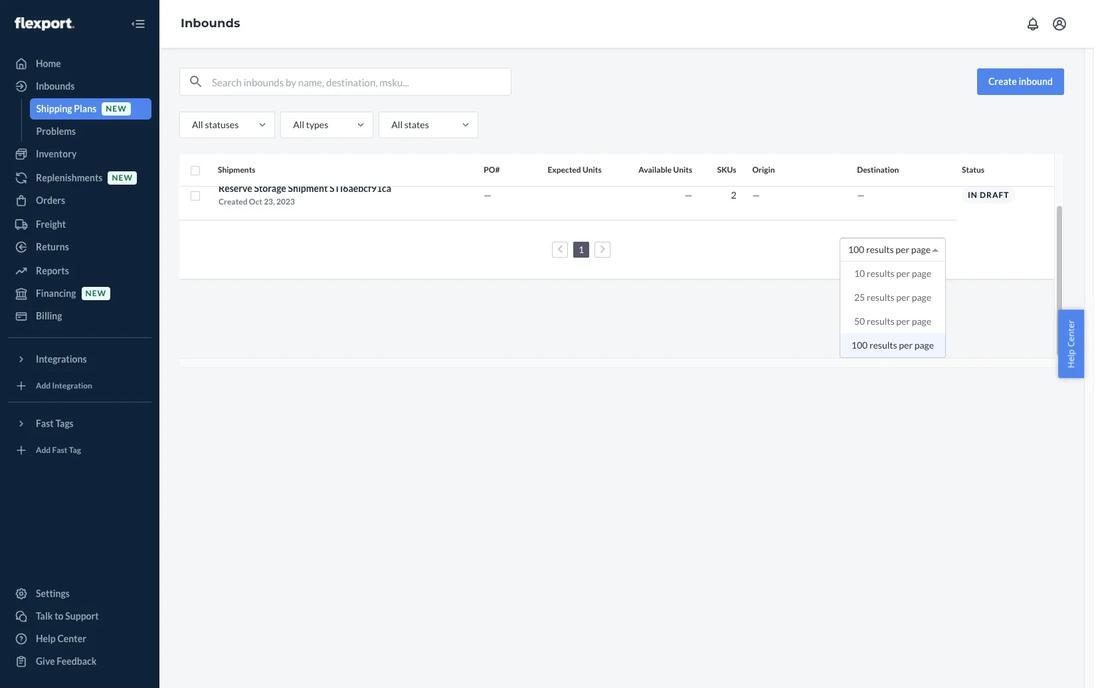 Task type: vqa. For each thing, say whether or not it's contained in the screenshot.
25 results per page option
yes



Task type: describe. For each thing, give the bounding box(es) containing it.
0 vertical spatial inbounds
[[181, 16, 240, 31]]

all for all states
[[392, 119, 403, 130]]

4 — from the left
[[857, 189, 865, 200]]

tags
[[55, 418, 74, 429]]

1 vertical spatial inbounds
[[36, 80, 75, 92]]

10 results per page option
[[841, 261, 946, 285]]

all for all statuses
[[192, 119, 203, 130]]

square image for —
[[190, 191, 201, 201]]

add for add integration
[[36, 381, 51, 391]]

new for financing
[[85, 289, 106, 299]]

square image for po#
[[190, 165, 201, 176]]

25 results per page option
[[841, 285, 946, 309]]

results up 10 results per page
[[866, 244, 894, 255]]

sti6aebcf91ca
[[330, 182, 391, 194]]

results for 25 results per page option at the right of page
[[867, 291, 895, 303]]

problems
[[36, 126, 76, 137]]

add fast tag link
[[8, 440, 152, 461]]

page for the 10 results per page option
[[912, 267, 932, 279]]

2023 inside the reserve storage shipment sti6aebcf91ca created oct 23, 2023
[[276, 196, 295, 206]]

help center link
[[8, 629, 152, 650]]

types
[[306, 119, 328, 130]]

25 results per page
[[854, 291, 932, 303]]

create inbound button
[[977, 68, 1065, 95]]

center inside help center button
[[1065, 320, 1077, 347]]

0 vertical spatial 100 results per page option
[[848, 244, 931, 255]]

list box containing 10 results per page
[[841, 261, 946, 357]]

Search inbounds by name, destination, msku... text field
[[212, 68, 511, 95]]

add integration
[[36, 381, 92, 391]]

page down 50 results per page option
[[915, 339, 934, 351]]

per for 50 results per page option
[[897, 315, 910, 327]]

results down 50 results per page option
[[870, 339, 897, 351]]

fast inside dropdown button
[[36, 418, 54, 429]]

chevron right image
[[600, 245, 606, 254]]

help inside button
[[1065, 350, 1077, 368]]

created oct 27, 2023
[[219, 147, 295, 156]]

billing
[[36, 310, 62, 322]]

1 — from the left
[[484, 189, 492, 200]]

50
[[854, 315, 865, 327]]

shipment
[[288, 182, 328, 194]]

orders
[[36, 195, 65, 206]]

25
[[854, 291, 865, 303]]

help center button
[[1059, 310, 1084, 378]]

give feedback
[[36, 656, 97, 667]]

billing link
[[8, 306, 152, 327]]

talk
[[36, 611, 53, 622]]

3 — from the left
[[753, 189, 760, 200]]

1 vertical spatial fast
[[52, 445, 67, 455]]

feedback
[[57, 656, 97, 667]]

100 results per page for the 100 results per page option to the bottom
[[852, 339, 934, 351]]

flexport logo image
[[15, 17, 74, 30]]

1 vertical spatial inbounds link
[[8, 76, 152, 97]]

give
[[36, 656, 55, 667]]

in
[[968, 190, 978, 200]]

results for 50 results per page option
[[867, 315, 895, 327]]

page for 25 results per page option at the right of page
[[912, 291, 932, 303]]

50 results per page option
[[841, 309, 946, 333]]

settings link
[[8, 583, 152, 605]]

50 results per page
[[854, 315, 932, 327]]

give feedback button
[[8, 651, 152, 672]]

23,
[[264, 196, 275, 206]]

new for replenishments
[[112, 173, 133, 183]]

talk to support
[[36, 611, 99, 622]]

all statuses
[[192, 119, 239, 130]]

available
[[639, 165, 672, 175]]

units for expected units
[[583, 165, 602, 175]]

talk to support button
[[8, 606, 152, 627]]

units for available units
[[673, 165, 693, 175]]

financing
[[36, 288, 76, 299]]

support
[[65, 611, 99, 622]]

100 results per page for the topmost the 100 results per page option
[[848, 244, 931, 255]]

expected units
[[548, 165, 602, 175]]

states
[[404, 119, 429, 130]]

page for 50 results per page option
[[912, 315, 932, 327]]

all types
[[293, 119, 328, 130]]

reserve storage shipment sti6aebcf91ca created oct 23, 2023
[[219, 182, 391, 206]]

create
[[989, 76, 1017, 87]]

statuses
[[205, 119, 239, 130]]

open notifications image
[[1025, 16, 1041, 32]]

draft
[[980, 190, 1010, 200]]

2
[[731, 189, 737, 200]]

status
[[962, 165, 985, 175]]

shipping plans
[[36, 103, 97, 114]]



Task type: locate. For each thing, give the bounding box(es) containing it.
— down destination
[[857, 189, 865, 200]]

results right 10
[[867, 267, 895, 279]]

help center inside button
[[1065, 320, 1077, 368]]

square image
[[190, 165, 201, 176], [190, 191, 201, 201]]

integrations button
[[8, 349, 152, 370]]

1 horizontal spatial all
[[293, 119, 304, 130]]

all left statuses
[[192, 119, 203, 130]]

inventory link
[[8, 144, 152, 165]]

page up the 25 results per page
[[912, 267, 932, 279]]

all for all types
[[293, 119, 304, 130]]

2 created from the top
[[219, 196, 248, 206]]

0 horizontal spatial inbounds link
[[8, 76, 152, 97]]

None field
[[878, 238, 891, 261]]

fast tags button
[[8, 413, 152, 435]]

returns link
[[8, 237, 152, 258]]

center
[[1065, 320, 1077, 347], [57, 633, 86, 645]]

0 vertical spatial 100 results per page
[[848, 244, 931, 255]]

1 vertical spatial help
[[36, 633, 56, 645]]

1 vertical spatial square image
[[190, 191, 201, 201]]

skus
[[717, 165, 737, 175]]

home link
[[8, 53, 152, 74]]

2 2023 from the top
[[276, 196, 295, 206]]

100 results per page down 50 results per page option
[[852, 339, 934, 351]]

1 vertical spatial 100 results per page
[[852, 339, 934, 351]]

0 vertical spatial fast
[[36, 418, 54, 429]]

100 results per page
[[848, 244, 931, 255], [852, 339, 934, 351]]

per down the 10 results per page option
[[897, 291, 910, 303]]

open account menu image
[[1052, 16, 1068, 32]]

po#
[[484, 165, 500, 175]]

per up the 25 results per page
[[897, 267, 910, 279]]

0 vertical spatial 2023
[[276, 147, 295, 156]]

0 horizontal spatial help center
[[36, 633, 86, 645]]

per down 50 results per page option
[[899, 339, 913, 351]]

1
[[579, 244, 584, 255]]

0 vertical spatial help
[[1065, 350, 1077, 368]]

0 vertical spatial center
[[1065, 320, 1077, 347]]

destination
[[857, 165, 899, 175]]

10
[[854, 267, 865, 279]]

results
[[866, 244, 894, 255], [867, 267, 895, 279], [867, 291, 895, 303], [867, 315, 895, 327], [870, 339, 897, 351]]

1 horizontal spatial units
[[673, 165, 693, 175]]

100 results per page up 10 results per page
[[848, 244, 931, 255]]

created down the reserve
[[219, 196, 248, 206]]

oct left 23,
[[249, 196, 262, 206]]

0 vertical spatial created
[[219, 147, 248, 156]]

1 add from the top
[[36, 381, 51, 391]]

created inside the reserve storage shipment sti6aebcf91ca created oct 23, 2023
[[219, 196, 248, 206]]

10 results per page
[[854, 267, 932, 279]]

page
[[912, 244, 931, 255], [912, 267, 932, 279], [912, 291, 932, 303], [912, 315, 932, 327], [915, 339, 934, 351]]

page down 25 results per page option at the right of page
[[912, 315, 932, 327]]

storage
[[254, 182, 286, 194]]

shipping
[[36, 103, 72, 114]]

0 vertical spatial 100
[[848, 244, 865, 255]]

results inside the 10 results per page option
[[867, 267, 895, 279]]

per up 10 results per page
[[896, 244, 910, 255]]

2 all from the left
[[293, 119, 304, 130]]

— down available units
[[685, 189, 693, 200]]

create inbound
[[989, 76, 1053, 87]]

units right available
[[673, 165, 693, 175]]

1 all from the left
[[192, 119, 203, 130]]

add
[[36, 381, 51, 391], [36, 445, 51, 455]]

reports
[[36, 265, 69, 276]]

reports link
[[8, 260, 152, 282]]

per for the topmost the 100 results per page option
[[896, 244, 910, 255]]

per for the 100 results per page option to the bottom
[[899, 339, 913, 351]]

1 vertical spatial oct
[[249, 196, 262, 206]]

100 results per page option down '50 results per page'
[[841, 333, 946, 357]]

0 horizontal spatial units
[[583, 165, 602, 175]]

0 vertical spatial help center
[[1065, 320, 1077, 368]]

units
[[583, 165, 602, 175], [673, 165, 693, 175]]

close navigation image
[[130, 16, 146, 32]]

2023 right 27, on the left top of the page
[[276, 147, 295, 156]]

inventory
[[36, 148, 77, 159]]

available units
[[639, 165, 693, 175]]

— right 2
[[753, 189, 760, 200]]

results for the 10 results per page option
[[867, 267, 895, 279]]

0 vertical spatial inbounds link
[[181, 16, 240, 31]]

0 vertical spatial oct
[[249, 147, 262, 156]]

orders link
[[8, 190, 152, 211]]

page inside option
[[912, 291, 932, 303]]

100 up 10
[[848, 244, 865, 255]]

per inside option
[[897, 291, 910, 303]]

results right 25
[[867, 291, 895, 303]]

all left states
[[392, 119, 403, 130]]

— down po#
[[484, 189, 492, 200]]

1 vertical spatial center
[[57, 633, 86, 645]]

replenishments
[[36, 172, 103, 183]]

2 add from the top
[[36, 445, 51, 455]]

chevron left image
[[557, 245, 563, 254]]

—
[[484, 189, 492, 200], [685, 189, 693, 200], [753, 189, 760, 200], [857, 189, 865, 200]]

list box
[[841, 261, 946, 357]]

1 vertical spatial help center
[[36, 633, 86, 645]]

1 created from the top
[[219, 147, 248, 156]]

2 square image from the top
[[190, 191, 201, 201]]

inbounds link
[[181, 16, 240, 31], [8, 76, 152, 97]]

fast left tag
[[52, 445, 67, 455]]

all left types
[[293, 119, 304, 130]]

add left integration
[[36, 381, 51, 391]]

reserve
[[219, 182, 252, 194]]

results inside 50 results per page option
[[867, 315, 895, 327]]

1 horizontal spatial center
[[1065, 320, 1077, 347]]

freight link
[[8, 214, 152, 235]]

100
[[848, 244, 865, 255], [852, 339, 868, 351]]

expected
[[548, 165, 581, 175]]

2 oct from the top
[[249, 196, 262, 206]]

tag
[[69, 445, 81, 455]]

freight
[[36, 219, 66, 230]]

fast left the tags
[[36, 418, 54, 429]]

per
[[896, 244, 910, 255], [897, 267, 910, 279], [897, 291, 910, 303], [897, 315, 910, 327], [899, 339, 913, 351]]

per down 25 results per page option at the right of page
[[897, 315, 910, 327]]

created
[[219, 147, 248, 156], [219, 196, 248, 206]]

center inside help center link
[[57, 633, 86, 645]]

add fast tag
[[36, 445, 81, 455]]

per for the 10 results per page option
[[897, 267, 910, 279]]

0 horizontal spatial help
[[36, 633, 56, 645]]

0 horizontal spatial inbounds
[[36, 80, 75, 92]]

all states
[[392, 119, 429, 130]]

add integration link
[[8, 375, 152, 397]]

1 2023 from the top
[[276, 147, 295, 156]]

100 results per page option
[[848, 244, 931, 255], [841, 333, 946, 357]]

2 — from the left
[[685, 189, 693, 200]]

100 results per page inside option
[[852, 339, 934, 351]]

help center
[[1065, 320, 1077, 368], [36, 633, 86, 645]]

add for add fast tag
[[36, 445, 51, 455]]

all
[[192, 119, 203, 130], [293, 119, 304, 130], [392, 119, 403, 130]]

inbounds
[[181, 16, 240, 31], [36, 80, 75, 92]]

settings
[[36, 588, 70, 599]]

1 oct from the top
[[249, 147, 262, 156]]

oct inside the reserve storage shipment sti6aebcf91ca created oct 23, 2023
[[249, 196, 262, 206]]

1 horizontal spatial help
[[1065, 350, 1077, 368]]

100 results per page option up 10 results per page
[[848, 244, 931, 255]]

integrations
[[36, 354, 87, 365]]

results inside 25 results per page option
[[867, 291, 895, 303]]

100 down 50
[[852, 339, 868, 351]]

0 vertical spatial square image
[[190, 165, 201, 176]]

1 units from the left
[[583, 165, 602, 175]]

1 vertical spatial 2023
[[276, 196, 295, 206]]

per for 25 results per page option at the right of page
[[897, 291, 910, 303]]

origin
[[753, 165, 775, 175]]

1 vertical spatial 100
[[852, 339, 868, 351]]

shipments
[[218, 165, 256, 175]]

new
[[106, 104, 127, 114], [112, 173, 133, 183], [85, 289, 106, 299]]

1 vertical spatial created
[[219, 196, 248, 206]]

2 units from the left
[[673, 165, 693, 175]]

2 horizontal spatial all
[[392, 119, 403, 130]]

page down the 10 results per page option
[[912, 291, 932, 303]]

oct left 27, on the left top of the page
[[249, 147, 262, 156]]

1 horizontal spatial help center
[[1065, 320, 1077, 368]]

integration
[[52, 381, 92, 391]]

units right expected
[[583, 165, 602, 175]]

2023 right 23,
[[276, 196, 295, 206]]

in draft
[[968, 190, 1010, 200]]

new for shipping plans
[[106, 104, 127, 114]]

0 vertical spatial add
[[36, 381, 51, 391]]

fast tags
[[36, 418, 74, 429]]

1 vertical spatial add
[[36, 445, 51, 455]]

add down 'fast tags' at the left bottom
[[36, 445, 51, 455]]

returns
[[36, 241, 69, 253]]

1 horizontal spatial inbounds link
[[181, 16, 240, 31]]

1 vertical spatial 100 results per page option
[[841, 333, 946, 357]]

0 horizontal spatial all
[[192, 119, 203, 130]]

1 horizontal spatial inbounds
[[181, 16, 240, 31]]

1 link
[[576, 244, 587, 255]]

new right plans
[[106, 104, 127, 114]]

inbound
[[1019, 76, 1053, 87]]

1 square image from the top
[[190, 165, 201, 176]]

2023
[[276, 147, 295, 156], [276, 196, 295, 206]]

square image left shipments
[[190, 165, 201, 176]]

1 vertical spatial new
[[112, 173, 133, 183]]

home
[[36, 58, 61, 69]]

created up shipments
[[219, 147, 248, 156]]

2 vertical spatial new
[[85, 289, 106, 299]]

to
[[55, 611, 63, 622]]

fast
[[36, 418, 54, 429], [52, 445, 67, 455]]

new down the reports "link"
[[85, 289, 106, 299]]

0 vertical spatial new
[[106, 104, 127, 114]]

page up 10 results per page
[[912, 244, 931, 255]]

problems link
[[30, 121, 152, 142]]

0 horizontal spatial center
[[57, 633, 86, 645]]

27,
[[264, 147, 275, 156]]

square image left the reserve
[[190, 191, 201, 201]]

plans
[[74, 103, 97, 114]]

help
[[1065, 350, 1077, 368], [36, 633, 56, 645]]

results right 50
[[867, 315, 895, 327]]

3 all from the left
[[392, 119, 403, 130]]

new up orders "link"
[[112, 173, 133, 183]]



